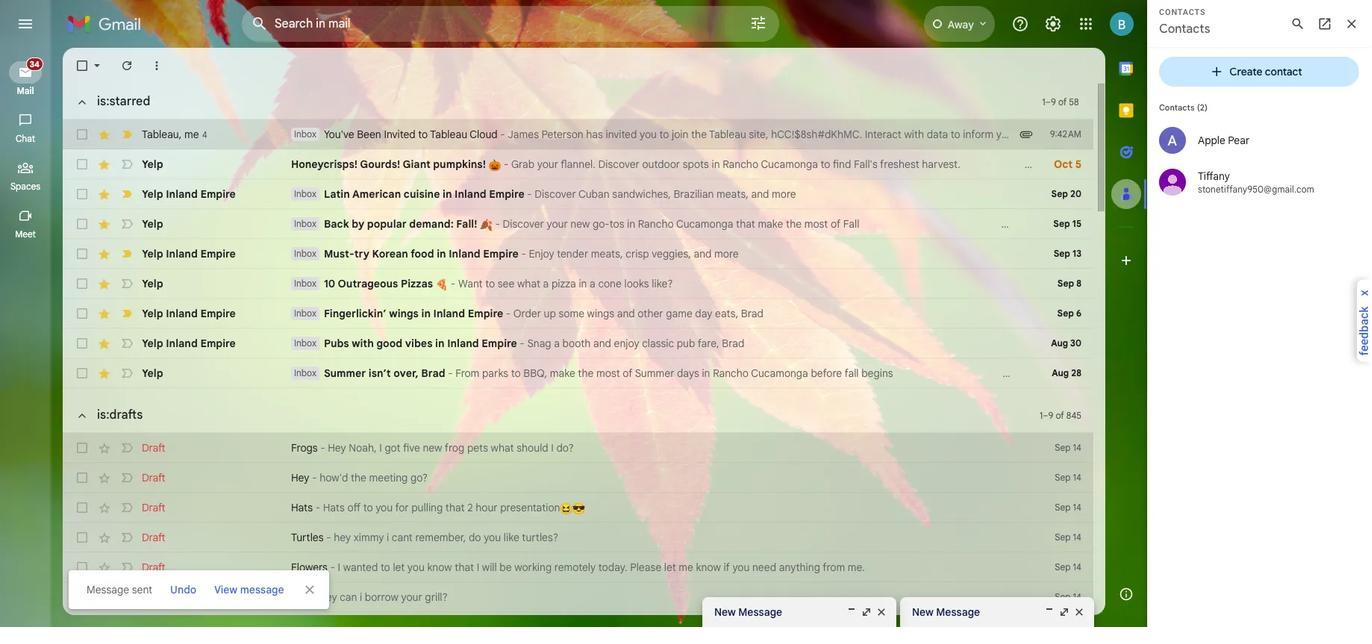 Task type: describe. For each thing, give the bounding box(es) containing it.
to left inform at the right
[[951, 128, 961, 141]]

join
[[672, 128, 689, 141]]

10 outrageous pizzas
[[324, 277, 436, 290]]

cuban
[[579, 187, 610, 201]]

me.
[[848, 561, 865, 574]]

in right days
[[702, 367, 711, 380]]

14 for frogs - hey noah, i got five new frog pets what should i do?
[[1074, 442, 1082, 453]]

most for summer
[[597, 367, 620, 380]]

i left got
[[380, 441, 382, 455]]

sep 14 for flowers - i wanted to let you know that i will be working remotely today. please let  me know if you need anything from me.
[[1055, 562, 1082, 573]]

find
[[833, 158, 852, 171]]

your right inform at the right
[[997, 128, 1018, 141]]

28
[[1072, 367, 1082, 379]]

your up tender
[[547, 217, 568, 231]]

1 data from the left
[[927, 128, 949, 141]]

sep for seventh row from the bottom of the page
[[1055, 442, 1071, 453]]

view message link
[[208, 576, 290, 603]]

draft for grill - hey can i borrow your grill?
[[142, 591, 166, 604]]

advanced search options image
[[744, 8, 774, 38]]

view message
[[214, 583, 284, 597]]

and left other
[[617, 307, 635, 320]]

- right 🍕 image
[[451, 277, 456, 290]]

1 vertical spatial discover
[[535, 187, 576, 201]]

- right "grill"
[[313, 591, 317, 604]]

3 14 from the top
[[1074, 502, 1082, 513]]

1 hats from the left
[[291, 501, 313, 515]]

fall!
[[457, 217, 478, 231]]

2 horizontal spatial a
[[590, 277, 596, 290]]

2 horizontal spatial tableau
[[709, 128, 747, 141]]

0 vertical spatial cucamonga
[[761, 158, 818, 171]]

brazilian
[[674, 187, 714, 201]]

2 wings from the left
[[587, 307, 615, 320]]

6 yelp from the top
[[142, 307, 163, 320]]

- right 🍂 image
[[495, 217, 500, 231]]

begins͏
[[862, 367, 894, 380]]

you down turtles - hey ximmy i cant remember, do you like turtles?
[[408, 561, 425, 574]]

meet heading
[[0, 229, 51, 240]]

sep for 7th row
[[1058, 308, 1075, 319]]

845
[[1067, 410, 1082, 421]]

snag
[[528, 337, 552, 350]]

is:starred
[[97, 94, 150, 109]]

20
[[1071, 188, 1082, 199]]

5 row from the top
[[63, 239, 1094, 269]]

in right cuisine
[[443, 187, 452, 201]]

new message for minimize icon
[[715, 606, 783, 619]]

the right join in the top of the page
[[691, 128, 707, 141]]

2 vertical spatial rancho
[[713, 367, 749, 380]]

sandwiches,
[[613, 187, 671, 201]]

- left how'd on the bottom left
[[312, 471, 317, 485]]

to right off
[[363, 501, 373, 515]]

mail
[[17, 85, 34, 96]]

to left join in the top of the page
[[660, 128, 669, 141]]

sep for second row from the bottom
[[1055, 591, 1071, 603]]

0 vertical spatial meats,
[[717, 187, 749, 201]]

inform
[[964, 128, 994, 141]]

sep 14 for grill - hey can i borrow your grill?
[[1055, 591, 1082, 603]]

some
[[559, 307, 585, 320]]

of left fall͏
[[831, 217, 841, 231]]

1 vertical spatial more
[[715, 247, 739, 261]]

and right veggies,
[[694, 247, 712, 261]]

1 for is:drafts
[[1040, 410, 1043, 421]]

your left grill? on the left
[[401, 591, 423, 604]]

minimize image
[[846, 606, 858, 618]]

the down booth
[[578, 367, 594, 380]]

remotely
[[555, 561, 596, 574]]

must-
[[324, 247, 354, 261]]

new message for minimize image on the bottom right of page
[[913, 606, 981, 619]]

alert containing message sent
[[24, 34, 1124, 609]]

frogs
[[291, 441, 318, 455]]

five
[[403, 441, 420, 455]]

🍕 image
[[436, 278, 448, 291]]

looks
[[625, 277, 649, 290]]

inbox for latin
[[294, 188, 317, 199]]

sep 14 for hey - how'd the meeting go?
[[1055, 472, 1082, 483]]

not important switch
[[119, 590, 134, 605]]

- left enjoy
[[522, 247, 526, 261]]

of left 845 at the bottom right
[[1056, 410, 1065, 421]]

– for is:starred
[[1046, 96, 1051, 107]]

popular
[[367, 217, 407, 231]]

honeycrisps!
[[291, 158, 358, 171]]

sep for 11th row from the top of the page
[[1055, 472, 1071, 483]]

interact
[[865, 128, 902, 141]]

will
[[482, 561, 497, 574]]

in right tos
[[627, 217, 636, 231]]

main content containing is:starred
[[63, 48, 1372, 627]]

today.
[[599, 561, 628, 574]]

chat heading
[[0, 133, 51, 145]]

good
[[377, 337, 403, 350]]

meeting
[[369, 471, 408, 485]]

draft for hey - how'd the meeting go?
[[142, 471, 166, 485]]

i left will
[[477, 561, 480, 574]]

- right cloud
[[501, 128, 505, 141]]

tender
[[557, 247, 589, 261]]

aug for snag a booth and enjoy classic pub fare, brad ͏ ͏ ͏ ͏ ͏ ͏ ͏ ͏ ͏ ͏ ͏ ͏ ͏ ͏ ͏  ͏ ͏ ͏ ͏ ͏ ͏ ͏ ͏ ͏ ͏ ͏ ͏ ͏ ͏ ͏ ͏ ͏ ͏ ͏ ͏ ͏ ͏ ͏ ͏ ͏ ͏ ͏ ͏ ͏ ͏ ͏ ͏ ͏ ͏ ͏ ͏ ͏ ͏  ͏ ͏ ͏ ͏ ͏ ͏ ͏ ͏ ͏ ͏ ͏ ͏ ͏ ͏ ͏ ͏ ͏ ͏ ͏ ͏ ͏ ͏ ͏ ͏ ͏
[[1052, 338, 1069, 349]]

close image for pop out image
[[1074, 606, 1086, 618]]

in right spots
[[712, 158, 720, 171]]

58
[[1070, 96, 1080, 107]]

1 horizontal spatial tableau
[[430, 128, 468, 141]]

james
[[508, 128, 539, 141]]

has
[[586, 128, 603, 141]]

12 row from the top
[[63, 493, 1094, 523]]

16 row from the top
[[63, 612, 1094, 627]]

make for bbq,
[[550, 367, 576, 380]]

minimize image
[[1044, 606, 1056, 618]]

grab
[[511, 158, 535, 171]]

draft for turtles - hey ximmy i cant remember, do you like turtles?
[[142, 531, 166, 544]]

message sent
[[87, 583, 152, 597]]

in right pizza
[[579, 277, 587, 290]]

- right flowers
[[330, 561, 335, 574]]

to left find
[[821, 158, 831, 171]]

latin
[[324, 187, 350, 201]]

outdoor
[[643, 158, 680, 171]]

cuisine
[[404, 187, 440, 201]]

sep for 13th row from the bottom
[[1054, 218, 1071, 229]]

34
[[30, 59, 40, 69]]

4 yelp from the top
[[142, 247, 163, 261]]

in up vibes
[[422, 307, 431, 320]]

turtles
[[291, 531, 324, 544]]

inbox for fingerlickin'
[[294, 308, 317, 319]]

- left order in the left of the page
[[506, 307, 511, 320]]

decisions.
[[1021, 128, 1068, 141]]

oct
[[1055, 158, 1073, 171]]

pulling
[[412, 501, 443, 515]]

pumpkins!
[[433, 158, 486, 171]]

borrow
[[365, 591, 399, 604]]

- left the from
[[448, 367, 453, 380]]

support image
[[1012, 15, 1030, 33]]

- up turtles
[[316, 501, 320, 515]]

0 vertical spatial more
[[772, 187, 797, 201]]

8 yelp from the top
[[142, 367, 163, 380]]

should
[[517, 441, 549, 455]]

is:starred button
[[67, 87, 156, 117]]

classic
[[642, 337, 674, 350]]

sep 13
[[1054, 248, 1082, 259]]

flannel.
[[561, 158, 596, 171]]

fingerlickin'
[[324, 307, 387, 320]]

your right the answer
[[1262, 128, 1283, 141]]

share
[[1337, 128, 1364, 141]]

to left see at top left
[[486, 277, 495, 290]]

from
[[456, 367, 480, 380]]

visualizations
[[1147, 128, 1210, 141]]

draft for flowers - i wanted to let you know that i will be working remotely today. please let  me know if you need anything from me.
[[142, 561, 166, 574]]

up
[[544, 307, 556, 320]]

like
[[504, 531, 520, 544]]

9:42 am
[[1050, 128, 1082, 140]]

eats,
[[715, 307, 739, 320]]

aug 30
[[1052, 338, 1082, 349]]

undo alert
[[164, 576, 202, 603]]

need
[[753, 561, 777, 574]]

cone
[[598, 277, 622, 290]]

navigation containing mail
[[0, 48, 52, 627]]

2 vertical spatial brad
[[421, 367, 445, 380]]

do?
[[557, 441, 574, 455]]

1 horizontal spatial a
[[554, 337, 560, 350]]

3 inbox from the top
[[294, 218, 317, 229]]

2 know from the left
[[696, 561, 721, 574]]

6 row from the top
[[63, 269, 1094, 299]]

new for minimize image on the bottom right of page
[[913, 606, 934, 619]]

pub
[[677, 337, 695, 350]]

been
[[357, 128, 381, 141]]

close image for pop out icon
[[876, 606, 888, 618]]

inbox summer isn't over, brad - from parks to bbq, make the most of summer days in rancho cucamonga before  fall begins͏ ͏ ͏ ͏ ͏ ͏͏ ͏ ͏ ͏ ͏ ͏͏ ͏ ͏ ͏ ͏ ͏͏ ͏ ͏ ͏ ͏ ͏͏ ͏ ͏ ͏ ͏ ͏͏ ͏ ͏ ͏ ͏  ͏͏ ͏ ͏ ͏ ͏ ͏͏ ͏ ͏ ͏ ͏ ͏͏ ͏ ͏ ͏ ͏ ͏͏ ͏ ͏ ͏ ͏ ͏͏ ͏ ͏
[[294, 367, 1033, 380]]

5
[[1076, 158, 1082, 171]]

0 vertical spatial discover
[[598, 158, 640, 171]]

sep for third row from the bottom
[[1055, 562, 1071, 573]]

- down the grab
[[527, 187, 532, 201]]

tableau , me 4
[[142, 127, 207, 141]]

i for ximmy
[[387, 531, 389, 544]]

you right invited
[[640, 128, 657, 141]]

row containing tableau
[[63, 119, 1372, 149]]

aug for from parks to bbq, make the most of summer days in rancho cucamonga before  fall begins͏ ͏ ͏ ͏ ͏ ͏͏ ͏ ͏ ͏ ͏ ͏͏ ͏ ͏ ͏ ͏ ͏͏ ͏ ͏ ͏ ͏ ͏͏ ͏ ͏ ͏ ͏ ͏͏ ͏ ͏ ͏ ͏  ͏͏ ͏ ͏ ͏ ͏ ͏͏ ͏ ͏ ͏ ͏ ͏͏ ͏ ͏ ͏ ͏ ͏͏ ͏ ͏ ͏ ͏ ͏͏ ͏ ͏
[[1052, 367, 1069, 379]]

9 for is:drafts
[[1049, 410, 1054, 421]]

15 row from the top
[[63, 582, 1094, 612]]

2 vertical spatial discover
[[503, 217, 544, 231]]

pop out image
[[861, 606, 873, 618]]

2 vertical spatial that
[[455, 561, 474, 574]]

3 yelp from the top
[[142, 217, 163, 231]]

more image
[[149, 58, 164, 73]]

gmail image
[[67, 9, 149, 39]]

1 vertical spatial rancho
[[638, 217, 674, 231]]

grill - hey can i borrow your grill?
[[291, 591, 448, 604]]

1 let from the left
[[393, 561, 405, 574]]

turtles?
[[522, 531, 559, 544]]

34 link
[[9, 58, 43, 84]]

😆 image
[[560, 502, 573, 515]]

inbox must-try korean food in inland empire - enjoy tender meats, crisp veggies, and more ͏ ͏ ͏ ͏ ͏ ͏ ͏ ͏ ͏ ͏ ͏ ͏ ͏ ͏ ͏ ͏  ͏ ͏ ͏ ͏ ͏ ͏ ͏ ͏ ͏ ͏ ͏ ͏ ͏ ͏ ͏ ͏ ͏ ͏ ͏ ͏ ͏ ͏ ͏ ͏ ͏ ͏ ͏ ͏ ͏ ͏ ͏ ͏ ͏ ͏ ͏ ͏ ͏ ͏  ͏ ͏ ͏ ͏ ͏ ͏ ͏ ͏ ͏ ͏ ͏ ͏ ͏ ͏ ͏ ͏ ͏ ͏ ͏ ͏ ͏ ͏ ͏ ͏ ͏
[[294, 247, 950, 261]]

aug 28
[[1052, 367, 1082, 379]]

to right invited
[[418, 128, 428, 141]]

flowers
[[291, 561, 328, 574]]

spaces heading
[[0, 181, 51, 193]]

Search in mail text field
[[275, 16, 708, 31]]

grill
[[291, 591, 310, 604]]

7 yelp from the top
[[142, 337, 163, 350]]

be
[[500, 561, 512, 574]]



Task type: locate. For each thing, give the bounding box(es) containing it.
tableau
[[142, 127, 179, 141], [430, 128, 468, 141], [709, 128, 747, 141]]

let
[[393, 561, 405, 574], [664, 561, 676, 574]]

2 let from the left
[[664, 561, 676, 574]]

know left if
[[696, 561, 721, 574]]

refresh image
[[119, 58, 134, 73]]

6 draft from the top
[[142, 591, 166, 604]]

9 for is:starred
[[1051, 96, 1057, 107]]

1 horizontal spatial with
[[905, 128, 925, 141]]

1 new message from the left
[[715, 606, 783, 619]]

hey for hey can i borrow your grill?
[[320, 591, 337, 604]]

cucamonga left before
[[751, 367, 809, 380]]

4 inbox from the top
[[294, 248, 317, 259]]

5 14 from the top
[[1074, 562, 1082, 573]]

0 vertical spatial most
[[805, 217, 828, 231]]

0 vertical spatial with
[[905, 128, 925, 141]]

2 new from the left
[[913, 606, 934, 619]]

0 horizontal spatial let
[[393, 561, 405, 574]]

inbox left must-
[[294, 248, 317, 259]]

0 horizontal spatial new
[[423, 441, 442, 455]]

hey for hey ximmy i cant remember, do you like turtles?
[[334, 531, 351, 544]]

yelp inland empire for fingerlickin'
[[142, 307, 236, 320]]

2 14 from the top
[[1074, 472, 1082, 483]]

what right pets
[[491, 441, 514, 455]]

questions.
[[1285, 128, 1334, 141]]

1
[[1043, 96, 1046, 107], [1040, 410, 1043, 421]]

6 inbox from the top
[[294, 308, 317, 319]]

10 row from the top
[[63, 433, 1094, 463]]

see
[[498, 277, 515, 290]]

yelp inland empire for pubs
[[142, 337, 236, 350]]

0 horizontal spatial what
[[491, 441, 514, 455]]

4 row from the top
[[63, 209, 1094, 239]]

rancho down site, on the right of the page
[[723, 158, 759, 171]]

chat
[[16, 133, 35, 144]]

inbox inside "inbox pubs with good vibes in inland empire - snag a booth and enjoy classic pub fare, brad ͏ ͏ ͏ ͏ ͏ ͏ ͏ ͏ ͏ ͏ ͏ ͏ ͏ ͏ ͏  ͏ ͏ ͏ ͏ ͏ ͏ ͏ ͏ ͏ ͏ ͏ ͏ ͏ ͏ ͏ ͏ ͏ ͏ ͏ ͏ ͏ ͏ ͏ ͏ ͏ ͏ ͏ ͏ ͏ ͏ ͏ ͏ ͏ ͏ ͏ ͏ ͏ ͏  ͏ ͏ ͏ ͏ ͏ ͏ ͏ ͏ ͏ ͏ ͏ ͏ ͏ ͏ ͏ ͏ ͏ ͏ ͏ ͏ ͏ ͏ ͏ ͏ ͏"
[[294, 338, 317, 349]]

go-
[[593, 217, 610, 231]]

sep 14 for turtles - hey ximmy i cant remember, do you like turtles?
[[1055, 532, 1082, 543]]

mail heading
[[0, 85, 51, 97]]

data up harvest.͏
[[927, 128, 949, 141]]

korean
[[372, 247, 408, 261]]

wanted
[[343, 561, 378, 574]]

want
[[459, 277, 483, 290]]

1 vertical spatial 1
[[1040, 410, 1043, 421]]

sep for 4th row from the bottom
[[1055, 532, 1071, 543]]

😎 image
[[573, 502, 585, 515]]

3 draft from the top
[[142, 501, 166, 515]]

back
[[324, 217, 349, 231]]

1 horizontal spatial most
[[805, 217, 828, 231]]

new right five
[[423, 441, 442, 455]]

1 horizontal spatial new
[[913, 606, 934, 619]]

tableau up 'pumpkins!'
[[430, 128, 468, 141]]

main content
[[63, 48, 1372, 627]]

1 sep 14 from the top
[[1055, 442, 1082, 453]]

sep 15
[[1054, 218, 1082, 229]]

inbox for you've
[[294, 128, 317, 140]]

that
[[736, 217, 756, 231], [446, 501, 465, 515], [455, 561, 474, 574]]

1 horizontal spatial let
[[664, 561, 676, 574]]

empire
[[200, 187, 236, 201], [489, 187, 525, 201], [200, 247, 236, 261], [483, 247, 519, 261], [200, 307, 236, 320], [468, 307, 503, 320], [200, 337, 236, 350], [482, 337, 517, 350]]

meats, up cone
[[591, 247, 623, 261]]

pizza
[[552, 277, 576, 290]]

1 vertical spatial hey
[[291, 471, 310, 485]]

hats left off
[[323, 501, 345, 515]]

with
[[905, 128, 925, 141], [352, 337, 374, 350]]

alert
[[24, 34, 1124, 609]]

your
[[997, 128, 1018, 141], [1262, 128, 1283, 141], [537, 158, 559, 171], [547, 217, 568, 231], [401, 591, 423, 604]]

- left snag
[[520, 337, 525, 350]]

0 vertical spatial hey
[[328, 441, 346, 455]]

2 sep 14 from the top
[[1055, 472, 1082, 483]]

1 left 845 at the bottom right
[[1040, 410, 1043, 421]]

9 row from the top
[[63, 358, 1094, 388]]

navigation
[[0, 48, 52, 627]]

8 inbox from the top
[[294, 367, 317, 379]]

hey left ximmy at the bottom left of the page
[[334, 531, 351, 544]]

site,
[[749, 128, 769, 141]]

hey
[[328, 441, 346, 455], [291, 471, 310, 485]]

,
[[179, 127, 182, 141]]

1 horizontal spatial more
[[772, 187, 797, 201]]

bbq,
[[524, 367, 547, 380]]

inbox left 10
[[294, 278, 317, 289]]

inbox inside inbox summer isn't over, brad - from parks to bbq, make the most of summer days in rancho cucamonga before  fall begins͏ ͏ ͏ ͏ ͏ ͏͏ ͏ ͏ ͏ ͏ ͏͏ ͏ ͏ ͏ ͏ ͏͏ ͏ ͏ ͏ ͏ ͏͏ ͏ ͏ ͏ ͏ ͏͏ ͏ ͏ ͏ ͏  ͏͏ ͏ ͏ ͏ ͏ ͏͏ ͏ ͏ ͏ ͏ ͏͏ ͏ ͏ ͏ ͏ ͏͏ ͏ ͏ ͏ ͏ ͏͏ ͏ ͏
[[294, 367, 317, 379]]

flowers - i wanted to let you know that i will be working remotely today. please let  me know if you need anything from me.
[[291, 561, 865, 574]]

0 horizontal spatial hats
[[291, 501, 313, 515]]

1 vertical spatial brad
[[722, 337, 745, 350]]

0 vertical spatial me
[[184, 127, 199, 141]]

most down "inbox pubs with good vibes in inland empire - snag a booth and enjoy classic pub fare, brad ͏ ͏ ͏ ͏ ͏ ͏ ͏ ͏ ͏ ͏ ͏ ͏ ͏ ͏ ͏  ͏ ͏ ͏ ͏ ͏ ͏ ͏ ͏ ͏ ͏ ͏ ͏ ͏ ͏ ͏ ͏ ͏ ͏ ͏ ͏ ͏ ͏ ͏ ͏ ͏ ͏ ͏ ͏ ͏ ͏ ͏ ͏ ͏ ͏ ͏ ͏ ͏ ͏  ͏ ͏ ͏ ͏ ͏ ͏ ͏ ͏ ͏ ͏ ͏ ͏ ͏ ͏ ͏ ͏ ͏ ͏ ͏ ͏ ͏ ͏ ͏ ͏ ͏"
[[597, 367, 620, 380]]

0 horizontal spatial close image
[[876, 606, 888, 618]]

of down the enjoy
[[623, 367, 633, 380]]

1 summer from the left
[[324, 367, 366, 380]]

-
[[501, 128, 505, 141], [504, 158, 509, 171], [527, 187, 532, 201], [495, 217, 500, 231], [522, 247, 526, 261], [451, 277, 456, 290], [506, 307, 511, 320], [520, 337, 525, 350], [448, 367, 453, 380], [321, 441, 325, 455], [312, 471, 317, 485], [316, 501, 320, 515], [326, 531, 331, 544], [330, 561, 335, 574], [313, 591, 317, 604]]

2 summer from the left
[[635, 367, 675, 380]]

can
[[340, 591, 357, 604]]

1 vertical spatial cucamonga
[[677, 217, 734, 231]]

0 horizontal spatial know
[[427, 561, 452, 574]]

the right how'd on the bottom left
[[351, 471, 367, 485]]

discover down flannel.
[[535, 187, 576, 201]]

more down '- discover your new go-tos in rancho cucamonga that make the most of fall͏ ͏  ͏ ͏ ͏ ͏͏ ͏ ͏ ͏ ͏ ͏͏ ͏ ͏ ͏ ͏ ͏͏ ͏ ͏ ͏ ͏ ͏͏ ͏ ͏ ͏ ͏ ͏͏ ͏ ͏ ͏ ͏ ͏͏ ͏ ͏ ͏ ͏ ͏͏  ͏ ͏ ͏ ͏ ͏͏ ͏ ͏ ͏ ͏ ͏͏ ͏ ͏ ͏ ͏ ͏͏ ͏ ͏ ͏ ͏ ͏͏ ͏ ͏ ͏ ͏'
[[715, 247, 739, 261]]

noah,
[[349, 441, 377, 455]]

0 horizontal spatial data
[[927, 128, 949, 141]]

sep for 11th row from the bottom of the page
[[1058, 278, 1075, 289]]

1 vertical spatial make
[[550, 367, 576, 380]]

4 14 from the top
[[1074, 532, 1082, 543]]

fall͏
[[844, 217, 860, 231]]

close image right pop out icon
[[876, 606, 888, 618]]

1 vertical spatial –
[[1043, 410, 1049, 421]]

1 vertical spatial meats,
[[591, 247, 623, 261]]

peterson
[[542, 128, 584, 141]]

1 vertical spatial that
[[446, 501, 465, 515]]

american
[[352, 187, 401, 201]]

inbox inside inbox you've been invited to tableau cloud - james peterson has invited you to join the tableau site, hcc!$8sh#dkhmc.  interact with data to inform your decisions. customize data visualizations  to answer your questions. share d
[[294, 128, 317, 140]]

– for is:drafts
[[1043, 410, 1049, 421]]

game
[[666, 307, 693, 320]]

1 vertical spatial most
[[597, 367, 620, 380]]

new right pop out icon
[[913, 606, 934, 619]]

the left fall͏
[[786, 217, 802, 231]]

oct 5
[[1055, 158, 1082, 171]]

- right 🎃 image
[[504, 158, 509, 171]]

food
[[411, 247, 434, 261]]

a right snag
[[554, 337, 560, 350]]

0 vertical spatial 1
[[1043, 96, 1046, 107]]

1 – 9 of 58
[[1043, 96, 1080, 107]]

days
[[677, 367, 700, 380]]

1 horizontal spatial what
[[518, 277, 541, 290]]

presentation
[[500, 501, 560, 515]]

14 for flowers - i wanted to let you know that i will be working remotely today. please let  me know if you need anything from me.
[[1074, 562, 1082, 573]]

settings image
[[1045, 15, 1063, 33]]

make for that
[[758, 217, 784, 231]]

– left 58
[[1046, 96, 1051, 107]]

10
[[324, 277, 336, 290]]

None checkbox
[[75, 157, 90, 172], [75, 187, 90, 202], [75, 246, 90, 261], [75, 366, 90, 381], [75, 441, 90, 456], [75, 500, 90, 515], [75, 530, 90, 545], [75, 157, 90, 172], [75, 187, 90, 202], [75, 246, 90, 261], [75, 366, 90, 381], [75, 441, 90, 456], [75, 500, 90, 515], [75, 530, 90, 545]]

know down remember,
[[427, 561, 452, 574]]

1 vertical spatial aug
[[1052, 367, 1069, 379]]

sep 20
[[1052, 188, 1082, 199]]

0 vertical spatial 9
[[1051, 96, 1057, 107]]

other
[[638, 307, 664, 320]]

with right pubs
[[352, 337, 374, 350]]

more down - grab your flannel. discover outdoor spots in rancho cucamonga to find  fall's freshest harvest.͏ ͏ ͏ ͏ ͏ ͏͏ ͏ ͏ ͏ ͏ ͏͏ ͏ ͏ ͏ ͏ ͏͏ ͏ ͏ ͏ ͏ ͏͏ ͏ ͏ ͏  ͏ ͏͏ ͏ ͏ ͏ ͏ ͏͏ ͏ ͏ ͏ ͏ ͏͏ ͏ ͏ ͏ ͏ ͏͏ ͏ ͏ ͏ ͏ ͏͏ ͏
[[772, 187, 797, 201]]

inbox inside inbox must-try korean food in inland empire - enjoy tender meats, crisp veggies, and more ͏ ͏ ͏ ͏ ͏ ͏ ͏ ͏ ͏ ͏ ͏ ͏ ͏ ͏ ͏ ͏  ͏ ͏ ͏ ͏ ͏ ͏ ͏ ͏ ͏ ͏ ͏ ͏ ͏ ͏ ͏ ͏ ͏ ͏ ͏ ͏ ͏ ͏ ͏ ͏ ͏ ͏ ͏ ͏ ͏ ͏ ͏ ͏ ͏ ͏ ͏ ͏ ͏ ͏  ͏ ͏ ͏ ͏ ͏ ͏ ͏ ͏ ͏ ͏ ͏ ͏ ͏ ͏ ͏ ͏ ͏ ͏ ͏ ͏ ͏ ͏ ͏ ͏ ͏
[[294, 248, 317, 259]]

and left the enjoy
[[594, 337, 612, 350]]

make
[[758, 217, 784, 231], [550, 367, 576, 380]]

0 horizontal spatial meats,
[[591, 247, 623, 261]]

0 vertical spatial new
[[571, 217, 590, 231]]

0 vertical spatial –
[[1046, 96, 1051, 107]]

6 sep 14 from the top
[[1055, 591, 1082, 603]]

0 horizontal spatial wings
[[389, 307, 419, 320]]

1 vertical spatial what
[[491, 441, 514, 455]]

2 row from the top
[[63, 149, 1094, 179]]

you've
[[324, 128, 354, 141]]

͏
[[961, 158, 964, 171], [964, 158, 966, 171], [966, 158, 969, 171], [969, 158, 972, 171], [974, 158, 977, 171], [977, 158, 980, 171], [980, 158, 982, 171], [982, 158, 985, 171], [988, 158, 990, 171], [990, 158, 993, 171], [993, 158, 996, 171], [996, 158, 998, 171], [1001, 158, 1004, 171], [1004, 158, 1006, 171], [1006, 158, 1009, 171], [1009, 158, 1012, 171], [1014, 158, 1017, 171], [1017, 158, 1020, 171], [1020, 158, 1022, 171], [1022, 158, 1025, 171], [1028, 158, 1030, 171], [1030, 158, 1033, 171], [1033, 158, 1036, 171], [1036, 158, 1039, 171], [1041, 158, 1044, 171], [1044, 158, 1047, 171], [1047, 158, 1049, 171], [1049, 158, 1052, 171], [1055, 158, 1057, 171], [1057, 158, 1060, 171], [1060, 158, 1063, 171], [1063, 158, 1065, 171], [1068, 158, 1071, 171], [1071, 158, 1073, 171], [1073, 158, 1076, 171], [1076, 158, 1079, 171], [1081, 158, 1084, 171], [797, 187, 799, 201], [799, 187, 802, 201], [802, 187, 805, 201], [805, 187, 807, 201], [807, 187, 810, 201], [810, 187, 813, 201], [813, 187, 815, 201], [815, 187, 818, 201], [818, 187, 821, 201], [821, 187, 823, 201], [823, 187, 826, 201], [826, 187, 829, 201], [829, 187, 831, 201], [831, 187, 834, 201], [834, 187, 837, 201], [837, 187, 839, 201], [839, 187, 842, 201], [842, 187, 845, 201], [845, 187, 847, 201], [847, 187, 850, 201], [850, 187, 853, 201], [853, 187, 855, 201], [855, 187, 858, 201], [858, 187, 861, 201], [861, 187, 863, 201], [863, 187, 866, 201], [866, 187, 869, 201], [869, 187, 871, 201], [871, 187, 874, 201], [874, 187, 877, 201], [877, 187, 879, 201], [879, 187, 882, 201], [882, 187, 885, 201], [885, 187, 888, 201], [888, 187, 890, 201], [890, 187, 893, 201], [893, 187, 896, 201], [896, 187, 898, 201], [898, 187, 901, 201], [901, 187, 904, 201], [904, 187, 906, 201], [906, 187, 909, 201], [909, 187, 912, 201], [912, 187, 914, 201], [914, 187, 917, 201], [917, 187, 920, 201], [920, 187, 922, 201], [922, 187, 925, 201], [925, 187, 928, 201], [928, 187, 930, 201], [930, 187, 933, 201], [933, 187, 936, 201], [936, 187, 938, 201], [938, 187, 941, 201], [941, 187, 944, 201], [944, 187, 946, 201], [946, 187, 949, 201], [949, 187, 952, 201], [952, 187, 954, 201], [954, 187, 957, 201], [957, 187, 960, 201], [960, 187, 962, 201], [962, 187, 965, 201], [965, 187, 968, 201], [968, 187, 970, 201], [970, 187, 973, 201], [973, 187, 976, 201], [976, 187, 979, 201], [979, 187, 981, 201], [981, 187, 984, 201], [984, 187, 987, 201], [987, 187, 989, 201], [989, 187, 992, 201], [992, 187, 995, 201], [860, 217, 863, 231], [862, 217, 865, 231], [865, 217, 868, 231], [868, 217, 871, 231], [873, 217, 876, 231], [876, 217, 879, 231], [879, 217, 881, 231], [881, 217, 884, 231], [887, 217, 889, 231], [889, 217, 892, 231], [892, 217, 895, 231], [895, 217, 897, 231], [900, 217, 903, 231], [903, 217, 905, 231], [905, 217, 908, 231], [908, 217, 911, 231], [913, 217, 916, 231], [916, 217, 919, 231], [919, 217, 921, 231], [921, 217, 924, 231], [927, 217, 929, 231], [929, 217, 932, 231], [932, 217, 935, 231], [935, 217, 937, 231], [940, 217, 943, 231], [943, 217, 945, 231], [945, 217, 948, 231], [948, 217, 951, 231], [953, 217, 956, 231], [956, 217, 959, 231], [959, 217, 962, 231], [962, 217, 964, 231], [967, 217, 970, 231], [970, 217, 972, 231], [972, 217, 975, 231], [975, 217, 978, 231], [980, 217, 983, 231], [983, 217, 986, 231], [986, 217, 988, 231], [988, 217, 991, 231], [994, 217, 996, 231], [996, 217, 999, 231], [999, 217, 1002, 231], [1002, 217, 1004, 231], [1007, 217, 1010, 231], [1010, 217, 1012, 231], [1012, 217, 1015, 231], [1015, 217, 1018, 231], [739, 247, 742, 261], [742, 247, 744, 261], [744, 247, 747, 261], [747, 247, 750, 261], [750, 247, 752, 261], [752, 247, 755, 261], [755, 247, 758, 261], [758, 247, 760, 261], [760, 247, 763, 261], [763, 247, 766, 261], [766, 247, 768, 261], [768, 247, 771, 261], [771, 247, 774, 261], [774, 247, 777, 261], [777, 247, 779, 261], [779, 247, 782, 261], [782, 247, 785, 261], [785, 247, 787, 261], [787, 247, 790, 261], [790, 247, 793, 261], [793, 247, 795, 261], [795, 247, 798, 261], [798, 247, 801, 261], [801, 247, 803, 261], [803, 247, 806, 261], [806, 247, 809, 261], [809, 247, 811, 261], [811, 247, 814, 261], [814, 247, 817, 261], [817, 247, 819, 261], [819, 247, 822, 261], [822, 247, 825, 261], [825, 247, 827, 261], [827, 247, 830, 261], [830, 247, 833, 261], [833, 247, 835, 261], [835, 247, 838, 261], [838, 247, 841, 261], [841, 247, 843, 261], [843, 247, 846, 261], [846, 247, 849, 261], [849, 247, 851, 261], [851, 247, 854, 261], [854, 247, 857, 261], [857, 247, 859, 261], [859, 247, 862, 261], [862, 247, 865, 261], [865, 247, 868, 261], [867, 247, 870, 261], [870, 247, 873, 261], [873, 247, 876, 261], [876, 247, 878, 261], [878, 247, 881, 261], [881, 247, 884, 261], [884, 247, 886, 261], [886, 247, 889, 261], [889, 247, 892, 261], [892, 247, 894, 261], [894, 247, 897, 261], [897, 247, 900, 261], [900, 247, 902, 261], [902, 247, 905, 261], [905, 247, 908, 261], [908, 247, 910, 261], [910, 247, 913, 261], [913, 247, 916, 261], [916, 247, 918, 261], [918, 247, 921, 261], [921, 247, 924, 261], [924, 247, 926, 261], [926, 247, 929, 261], [929, 247, 932, 261], [932, 247, 934, 261], [934, 247, 937, 261], [937, 247, 940, 261], [940, 247, 942, 261], [942, 247, 945, 261], [945, 247, 948, 261], [948, 247, 950, 261], [673, 277, 676, 290], [676, 277, 679, 290], [679, 277, 681, 290], [681, 277, 684, 290], [684, 277, 687, 290], [687, 277, 689, 290], [689, 277, 692, 290], [692, 277, 695, 290], [695, 277, 697, 290], [700, 277, 703, 290], [703, 277, 705, 290], [705, 277, 708, 290], [708, 277, 711, 290], [713, 277, 716, 290], [716, 277, 719, 290], [719, 277, 721, 290], [721, 277, 724, 290], [724, 277, 727, 290], [727, 277, 729, 290], [729, 277, 732, 290], [732, 277, 735, 290], [735, 277, 738, 290], [740, 277, 743, 290], [743, 277, 746, 290], [746, 277, 748, 290], [748, 277, 751, 290], [751, 277, 754, 290], [754, 277, 756, 290], [756, 277, 759, 290], [759, 277, 762, 290], [762, 277, 764, 290], [767, 277, 770, 290], [770, 277, 772, 290], [772, 277, 775, 290], [775, 277, 778, 290], [778, 277, 780, 290], [780, 277, 783, 290], [783, 277, 786, 290], [786, 277, 788, 290], [788, 277, 791, 290], [794, 277, 796, 290], [796, 277, 799, 290], [799, 277, 802, 290], [802, 277, 804, 290], [804, 277, 807, 290], [807, 277, 810, 290], [810, 277, 812, 290], [812, 277, 815, 290], [815, 277, 818, 290], [818, 277, 820, 290], [820, 277, 823, 290], [823, 277, 826, 290], [826, 277, 829, 290], [829, 277, 831, 290], [831, 277, 834, 290], [834, 277, 837, 290], [837, 277, 839, 290], [839, 277, 842, 290], [842, 277, 845, 290], [845, 277, 847, 290], [847, 277, 850, 290], [850, 277, 853, 290], [853, 277, 855, 290], [855, 277, 858, 290], [858, 277, 861, 290], [861, 277, 863, 290], [866, 277, 869, 290], [869, 277, 871, 290], [764, 307, 766, 320], [766, 307, 769, 320], [769, 307, 772, 320], [772, 307, 775, 320], [774, 307, 777, 320], [777, 307, 780, 320], [780, 307, 783, 320], [783, 307, 785, 320], [785, 307, 788, 320], [788, 307, 791, 320], [791, 307, 793, 320], [793, 307, 796, 320], [796, 307, 799, 320], [799, 307, 801, 320], [801, 307, 804, 320], [804, 307, 807, 320], [807, 307, 809, 320], [809, 307, 812, 320], [812, 307, 815, 320], [815, 307, 817, 320], [817, 307, 820, 320], [820, 307, 823, 320], [823, 307, 825, 320], [825, 307, 828, 320], [828, 307, 831, 320], [831, 307, 833, 320], [833, 307, 836, 320], [836, 307, 839, 320], [839, 307, 841, 320], [841, 307, 844, 320], [844, 307, 847, 320], [847, 307, 849, 320], [849, 307, 852, 320], [852, 307, 855, 320], [855, 307, 857, 320], [857, 307, 860, 320], [860, 307, 863, 320], [863, 307, 866, 320], [865, 307, 868, 320], [868, 307, 871, 320], [871, 307, 874, 320], [874, 307, 876, 320], [876, 307, 879, 320], [879, 307, 882, 320], [882, 307, 884, 320], [884, 307, 887, 320], [887, 307, 890, 320], [890, 307, 892, 320], [892, 307, 895, 320], [895, 307, 898, 320], [898, 307, 900, 320], [900, 307, 903, 320], [903, 307, 906, 320], [906, 307, 908, 320], [908, 307, 911, 320], [911, 307, 914, 320], [914, 307, 916, 320], [916, 307, 919, 320], [919, 307, 922, 320], [922, 307, 924, 320], [924, 307, 927, 320], [927, 307, 930, 320], [930, 307, 932, 320], [932, 307, 935, 320], [935, 307, 938, 320], [938, 307, 940, 320], [940, 307, 943, 320], [943, 307, 946, 320], [946, 307, 948, 320], [948, 307, 951, 320], [951, 307, 954, 320], [954, 307, 957, 320], [956, 307, 959, 320], [959, 307, 962, 320], [962, 307, 965, 320], [965, 307, 967, 320], [745, 337, 747, 350], [747, 337, 750, 350], [750, 337, 753, 350], [753, 337, 755, 350], [755, 337, 758, 350], [758, 337, 761, 350], [761, 337, 763, 350], [763, 337, 766, 350], [766, 337, 769, 350], [769, 337, 771, 350], [771, 337, 774, 350], [774, 337, 777, 350], [777, 337, 780, 350], [780, 337, 782, 350], [782, 337, 785, 350], [785, 337, 788, 350], [788, 337, 790, 350], [790, 337, 793, 350], [793, 337, 796, 350], [796, 337, 798, 350], [798, 337, 801, 350], [801, 337, 804, 350], [804, 337, 806, 350], [806, 337, 809, 350], [809, 337, 812, 350], [812, 337, 814, 350], [814, 337, 817, 350], [817, 337, 820, 350], [820, 337, 822, 350], [822, 337, 825, 350], [825, 337, 828, 350], [828, 337, 830, 350], [830, 337, 833, 350], [833, 337, 836, 350], [836, 337, 838, 350], [838, 337, 841, 350], [841, 337, 844, 350], [844, 337, 846, 350], [846, 337, 849, 350], [849, 337, 852, 350], [852, 337, 854, 350], [854, 337, 857, 350], [857, 337, 860, 350], [860, 337, 862, 350], [862, 337, 865, 350], [865, 337, 868, 350], [868, 337, 871, 350], [871, 337, 873, 350], [873, 337, 876, 350], [876, 337, 879, 350], [879, 337, 881, 350], [881, 337, 884, 350], [884, 337, 887, 350], [887, 337, 889, 350], [889, 337, 892, 350], [892, 337, 895, 350], [895, 337, 897, 350], [897, 337, 900, 350], [900, 337, 903, 350], [903, 337, 905, 350], [905, 337, 908, 350], [908, 337, 911, 350], [911, 337, 913, 350], [913, 337, 916, 350], [916, 337, 919, 350], [919, 337, 921, 350], [921, 337, 924, 350], [924, 337, 927, 350], [927, 337, 929, 350], [929, 337, 932, 350], [932, 337, 935, 350], [935, 337, 937, 350], [937, 337, 940, 350], [940, 337, 943, 350], [943, 337, 945, 350], [945, 337, 948, 350], [948, 337, 951, 350], [951, 337, 953, 350], [894, 367, 896, 380], [896, 367, 899, 380], [899, 367, 902, 380], [902, 367, 904, 380], [907, 367, 910, 380], [910, 367, 912, 380], [912, 367, 915, 380], [915, 367, 918, 380], [920, 367, 923, 380], [923, 367, 926, 380], [926, 367, 928, 380], [928, 367, 931, 380], [934, 367, 936, 380], [936, 367, 939, 380], [939, 367, 942, 380], [942, 367, 944, 380], [947, 367, 950, 380], [950, 367, 952, 380], [952, 367, 955, 380], [955, 367, 958, 380], [961, 367, 963, 380], [963, 367, 966, 380], [966, 367, 969, 380], [969, 367, 971, 380], [974, 367, 977, 380], [977, 367, 979, 380], [979, 367, 982, 380], [982, 367, 985, 380], [987, 367, 990, 380], [990, 367, 993, 380], [993, 367, 995, 380], [995, 367, 998, 380], [1001, 367, 1003, 380], [1003, 367, 1006, 380], [1006, 367, 1009, 380], [1009, 367, 1011, 380], [1014, 367, 1017, 380], [1017, 367, 1019, 380], [1019, 367, 1022, 380], [1022, 367, 1025, 380], [1027, 367, 1030, 380], [1030, 367, 1033, 380]]

remember,
[[415, 531, 466, 544]]

2 hats from the left
[[323, 501, 345, 515]]

cant
[[392, 531, 413, 544]]

yelp
[[142, 158, 163, 171], [142, 187, 163, 201], [142, 217, 163, 231], [142, 247, 163, 261], [142, 277, 163, 290], [142, 307, 163, 320], [142, 337, 163, 350], [142, 367, 163, 380]]

0 vertical spatial aug
[[1052, 338, 1069, 349]]

to right wanted
[[381, 561, 390, 574]]

3 yelp inland empire from the top
[[142, 307, 236, 320]]

14 row from the top
[[63, 553, 1094, 582]]

🎃 image
[[489, 159, 501, 172]]

search in mail image
[[246, 10, 273, 37]]

13 row from the top
[[63, 523, 1094, 553]]

i
[[380, 441, 382, 455], [551, 441, 554, 455], [338, 561, 341, 574], [477, 561, 480, 574]]

0 horizontal spatial i
[[360, 591, 362, 604]]

0 horizontal spatial message
[[87, 583, 129, 597]]

1 row from the top
[[63, 119, 1372, 149]]

by
[[352, 217, 365, 231]]

7 inbox from the top
[[294, 338, 317, 349]]

1 inbox from the top
[[294, 128, 317, 140]]

1 yelp from the top
[[142, 158, 163, 171]]

pop out image
[[1059, 606, 1071, 618]]

undo
[[170, 583, 196, 597]]

7 row from the top
[[63, 299, 1094, 329]]

1 know from the left
[[427, 561, 452, 574]]

cucamonga
[[761, 158, 818, 171], [677, 217, 734, 231], [751, 367, 809, 380]]

sep for third row from the top
[[1052, 188, 1069, 199]]

do
[[469, 531, 481, 544]]

hey down frogs
[[291, 471, 310, 485]]

demand:
[[409, 217, 454, 231]]

cucamonga down hcc!$8sh#dkhmc.
[[761, 158, 818, 171]]

1 horizontal spatial data
[[1123, 128, 1144, 141]]

1 yelp inland empire from the top
[[142, 187, 236, 201]]

aug left 30
[[1052, 338, 1069, 349]]

tableau left 4
[[142, 127, 179, 141]]

to left "bbq,"
[[511, 367, 521, 380]]

wings
[[389, 307, 419, 320], [587, 307, 615, 320]]

0 horizontal spatial new
[[715, 606, 736, 619]]

in
[[712, 158, 720, 171], [443, 187, 452, 201], [627, 217, 636, 231], [437, 247, 446, 261], [579, 277, 587, 290], [422, 307, 431, 320], [435, 337, 445, 350], [702, 367, 711, 380]]

0 vertical spatial brad
[[741, 307, 764, 320]]

new left go-
[[571, 217, 590, 231]]

1 – 9 of 845
[[1040, 410, 1082, 421]]

inbox fingerlickin' wings in inland empire - order up some wings and other game day eats, brad ͏ ͏ ͏ ͏ ͏ ͏ ͏ ͏ ͏ ͏ ͏ ͏ ͏  ͏ ͏ ͏ ͏ ͏ ͏ ͏ ͏ ͏ ͏ ͏ ͏ ͏ ͏ ͏ ͏ ͏ ͏ ͏ ͏ ͏ ͏ ͏ ͏ ͏ ͏ ͏ ͏ ͏ ͏ ͏ ͏ ͏ ͏ ͏ ͏ ͏ ͏  ͏ ͏ ͏ ͏ ͏ ͏ ͏ ͏ ͏ ͏ ͏ ͏ ͏ ͏ ͏ ͏ ͏ ͏ ͏ ͏ ͏ ͏ ͏ ͏ ͏
[[294, 307, 967, 320]]

a left pizza
[[543, 277, 549, 290]]

and up '- discover your new go-tos in rancho cucamonga that make the most of fall͏ ͏  ͏ ͏ ͏ ͏͏ ͏ ͏ ͏ ͏ ͏͏ ͏ ͏ ͏ ͏ ͏͏ ͏ ͏ ͏ ͏ ͏͏ ͏ ͏ ͏ ͏ ͏͏ ͏ ͏ ͏ ͏ ͏͏ ͏ ͏ ͏ ͏ ͏͏  ͏ ͏ ͏ ͏ ͏͏ ͏ ͏ ͏ ͏ ͏͏ ͏ ͏ ͏ ͏ ͏͏ ͏ ͏ ͏ ͏ ͏͏ ͏ ͏ ͏ ͏'
[[752, 187, 770, 201]]

answer
[[1225, 128, 1259, 141]]

- right frogs
[[321, 441, 325, 455]]

4 yelp inland empire from the top
[[142, 337, 236, 350]]

5 sep 14 from the top
[[1055, 562, 1082, 573]]

brad right over,
[[421, 367, 445, 380]]

2 yelp inland empire from the top
[[142, 247, 236, 261]]

i for can
[[360, 591, 362, 604]]

4 sep 14 from the top
[[1055, 532, 1082, 543]]

sep for 5th row from the bottom of the page
[[1055, 502, 1071, 513]]

2 draft from the top
[[142, 471, 166, 485]]

in right vibes
[[435, 337, 445, 350]]

spaces
[[10, 181, 40, 192]]

1 horizontal spatial new message
[[913, 606, 981, 619]]

6 14 from the top
[[1074, 591, 1082, 603]]

4 draft from the top
[[142, 531, 166, 544]]

and
[[752, 187, 770, 201], [694, 247, 712, 261], [617, 307, 635, 320], [594, 337, 612, 350]]

to left the answer
[[1212, 128, 1222, 141]]

2 yelp from the top
[[142, 187, 163, 201]]

meet
[[15, 229, 36, 240]]

sep 6
[[1058, 308, 1082, 319]]

1 close image from the left
[[876, 606, 888, 618]]

1 vertical spatial i
[[360, 591, 362, 604]]

0 vertical spatial what
[[518, 277, 541, 290]]

inbox inside inbox fingerlickin' wings in inland empire - order up some wings and other game day eats, brad ͏ ͏ ͏ ͏ ͏ ͏ ͏ ͏ ͏ ͏ ͏ ͏ ͏  ͏ ͏ ͏ ͏ ͏ ͏ ͏ ͏ ͏ ͏ ͏ ͏ ͏ ͏ ͏ ͏ ͏ ͏ ͏ ͏ ͏ ͏ ͏ ͏ ͏ ͏ ͏ ͏ ͏ ͏ ͏ ͏ ͏ ͏ ͏ ͏ ͏ ͏  ͏ ͏ ͏ ͏ ͏ ͏ ͏ ͏ ͏ ͏ ͏ ͏ ͏ ͏ ͏ ͏ ͏ ͏ ͏ ͏ ͏ ͏ ͏ ͏ ͏
[[294, 308, 317, 319]]

inbox pubs with good vibes in inland empire - snag a booth and enjoy classic pub fare, brad ͏ ͏ ͏ ͏ ͏ ͏ ͏ ͏ ͏ ͏ ͏ ͏ ͏ ͏ ͏  ͏ ͏ ͏ ͏ ͏ ͏ ͏ ͏ ͏ ͏ ͏ ͏ ͏ ͏ ͏ ͏ ͏ ͏ ͏ ͏ ͏ ͏ ͏ ͏ ͏ ͏ ͏ ͏ ͏ ͏ ͏ ͏ ͏ ͏ ͏ ͏ ͏ ͏  ͏ ͏ ͏ ͏ ͏ ͏ ͏ ͏ ͏ ͏ ͏ ͏ ͏ ͏ ͏ ͏ ͏ ͏ ͏ ͏ ͏ ͏ ͏ ͏ ͏
[[294, 337, 953, 350]]

of left 58
[[1059, 96, 1067, 107]]

Search in mail search field
[[242, 6, 780, 42]]

discover
[[598, 158, 640, 171], [535, 187, 576, 201], [503, 217, 544, 231]]

1 vertical spatial 9
[[1049, 410, 1054, 421]]

13
[[1073, 248, 1082, 259]]

discover up enjoy
[[503, 217, 544, 231]]

over,
[[394, 367, 419, 380]]

row
[[63, 119, 1372, 149], [63, 149, 1094, 179], [63, 179, 1094, 209], [63, 209, 1094, 239], [63, 239, 1094, 269], [63, 269, 1094, 299], [63, 299, 1094, 329], [63, 329, 1094, 358], [63, 358, 1094, 388], [63, 433, 1094, 463], [63, 463, 1094, 493], [63, 493, 1094, 523], [63, 523, 1094, 553], [63, 553, 1094, 582], [63, 582, 1094, 612], [63, 612, 1094, 627]]

4
[[202, 129, 207, 140]]

a
[[543, 277, 549, 290], [590, 277, 596, 290], [554, 337, 560, 350]]

1 14 from the top
[[1074, 442, 1082, 453]]

1 wings from the left
[[389, 307, 419, 320]]

5 inbox from the top
[[294, 278, 317, 289]]

0 vertical spatial i
[[387, 531, 389, 544]]

2 close image from the left
[[1074, 606, 1086, 618]]

1 vertical spatial with
[[352, 337, 374, 350]]

11 row from the top
[[63, 463, 1094, 493]]

discover down invited
[[598, 158, 640, 171]]

hats up turtles
[[291, 501, 313, 515]]

0 vertical spatial that
[[736, 217, 756, 231]]

i right the can
[[360, 591, 362, 604]]

message for minimize icon
[[739, 606, 783, 619]]

sep for fifth row from the top
[[1054, 248, 1071, 259]]

1 horizontal spatial me
[[679, 561, 694, 574]]

2 horizontal spatial message
[[937, 606, 981, 619]]

0 horizontal spatial a
[[543, 277, 549, 290]]

2 new message from the left
[[913, 606, 981, 619]]

tab list
[[1106, 48, 1148, 574]]

summer down classic at bottom
[[635, 367, 675, 380]]

message for minimize image on the bottom right of page
[[937, 606, 981, 619]]

data right customize
[[1123, 128, 1144, 141]]

veggies,
[[652, 247, 691, 261]]

14 for turtles - hey ximmy i cant remember, do you like turtles?
[[1074, 532, 1082, 543]]

2 vertical spatial cucamonga
[[751, 367, 809, 380]]

1 horizontal spatial i
[[387, 531, 389, 544]]

a left cone
[[590, 277, 596, 290]]

1 horizontal spatial hats
[[323, 501, 345, 515]]

None checkbox
[[75, 58, 90, 73], [75, 127, 90, 142], [75, 217, 90, 231], [75, 276, 90, 291], [75, 306, 90, 321], [75, 336, 90, 351], [75, 470, 90, 485], [75, 560, 90, 575], [75, 58, 90, 73], [75, 127, 90, 142], [75, 217, 90, 231], [75, 276, 90, 291], [75, 306, 90, 321], [75, 336, 90, 351], [75, 470, 90, 485], [75, 560, 90, 575]]

tableau left site, on the right of the page
[[709, 128, 747, 141]]

got
[[385, 441, 401, 455]]

me right ,
[[184, 127, 199, 141]]

0 horizontal spatial new message
[[715, 606, 783, 619]]

parks
[[482, 367, 509, 380]]

more
[[772, 187, 797, 201], [715, 247, 739, 261]]

draft for frogs - hey noah, i got five new frog pets what should i do?
[[142, 441, 166, 455]]

tos
[[610, 217, 625, 231]]

you right do
[[484, 531, 501, 544]]

0 horizontal spatial more
[[715, 247, 739, 261]]

0 horizontal spatial hey
[[291, 471, 310, 485]]

1 horizontal spatial close image
[[1074, 606, 1086, 618]]

hey left the can
[[320, 591, 337, 604]]

you right if
[[733, 561, 750, 574]]

in right 'food'
[[437, 247, 446, 261]]

inbox for must-
[[294, 248, 317, 259]]

inland
[[166, 187, 198, 201], [455, 187, 487, 201], [166, 247, 198, 261], [449, 247, 481, 261], [166, 307, 198, 320], [434, 307, 465, 320], [166, 337, 198, 350], [447, 337, 479, 350]]

1 horizontal spatial make
[[758, 217, 784, 231]]

inbox left the isn't
[[294, 367, 317, 379]]

cucamonga down brazilian
[[677, 217, 734, 231]]

1 horizontal spatial wings
[[587, 307, 615, 320]]

8 row from the top
[[63, 329, 1094, 358]]

summer down pubs
[[324, 367, 366, 380]]

inbox inside inbox latin american cuisine in inland empire - discover cuban sandwiches, brazilian meats, and more ͏ ͏ ͏ ͏ ͏ ͏ ͏ ͏ ͏ ͏ ͏  ͏ ͏ ͏ ͏ ͏ ͏ ͏ ͏ ͏ ͏ ͏ ͏ ͏ ͏ ͏ ͏ ͏ ͏ ͏ ͏ ͏ ͏ ͏ ͏ ͏ ͏ ͏ ͏ ͏ ͏ ͏ ͏ ͏ ͏ ͏ ͏ ͏ ͏  ͏ ͏ ͏ ͏ ͏ ͏ ͏ ͏ ͏ ͏ ͏ ͏ ͏ ͏ ͏ ͏ ͏ ͏ ͏ ͏ ͏ ͏ ͏ ͏ ͏
[[294, 188, 317, 199]]

new for minimize icon
[[715, 606, 736, 619]]

message inside alert
[[87, 583, 129, 597]]

1 draft from the top
[[142, 441, 166, 455]]

inbox left fingerlickin'
[[294, 308, 317, 319]]

1 horizontal spatial new
[[571, 217, 590, 231]]

inbox left pubs
[[294, 338, 317, 349]]

inbox for pubs
[[294, 338, 317, 349]]

wings down pizzas
[[389, 307, 419, 320]]

0 vertical spatial make
[[758, 217, 784, 231]]

0 horizontal spatial most
[[597, 367, 620, 380]]

1 vertical spatial new
[[423, 441, 442, 455]]

0 horizontal spatial summer
[[324, 367, 366, 380]]

giant
[[403, 158, 431, 171]]

make down - grab your flannel. discover outdoor spots in rancho cucamonga to find  fall's freshest harvest.͏ ͏ ͏ ͏ ͏ ͏͏ ͏ ͏ ͏ ͏ ͏͏ ͏ ͏ ͏ ͏ ͏͏ ͏ ͏ ͏ ͏ ͏͏ ͏ ͏ ͏  ͏ ͏͏ ͏ ͏ ͏ ͏ ͏͏ ͏ ͏ ͏ ͏ ͏͏ ͏ ͏ ͏ ͏ ͏͏ ͏ ͏ ͏ ͏ ͏͏ ͏
[[758, 217, 784, 231]]

1 left 58
[[1043, 96, 1046, 107]]

1 vertical spatial hey
[[320, 591, 337, 604]]

0 horizontal spatial with
[[352, 337, 374, 350]]

brad
[[741, 307, 764, 320], [722, 337, 745, 350], [421, 367, 445, 380]]

1 horizontal spatial meats,
[[717, 187, 749, 201]]

make right "bbq,"
[[550, 367, 576, 380]]

wings right some
[[587, 307, 615, 320]]

message
[[240, 583, 284, 597]]

inbox for summer
[[294, 367, 317, 379]]

5 yelp from the top
[[142, 277, 163, 290]]

message
[[87, 583, 129, 597], [739, 606, 783, 619], [937, 606, 981, 619]]

2 inbox from the top
[[294, 188, 317, 199]]

you left for
[[376, 501, 393, 515]]

0 horizontal spatial me
[[184, 127, 199, 141]]

hey left noah,
[[328, 441, 346, 455]]

14 for hey - how'd the meeting go?
[[1074, 472, 1082, 483]]

meats, up '- discover your new go-tos in rancho cucamonga that make the most of fall͏ ͏  ͏ ͏ ͏ ͏͏ ͏ ͏ ͏ ͏ ͏͏ ͏ ͏ ͏ ͏ ͏͏ ͏ ͏ ͏ ͏ ͏͏ ͏ ͏ ͏ ͏ ͏͏ ͏ ͏ ͏ ͏ ͏͏ ͏ ͏ ͏ ͏ ͏͏  ͏ ͏ ͏ ͏ ͏͏ ͏ ͏ ͏ ͏ ͏͏ ͏ ͏ ͏ ͏ ͏͏ ͏ ͏ ͏ ͏ ͏͏ ͏ ͏ ͏ ͏'
[[717, 187, 749, 201]]

1 horizontal spatial know
[[696, 561, 721, 574]]

inbox you've been invited to tableau cloud - james peterson has invited you to join the tableau site, hcc!$8sh#dkhmc.  interact with data to inform your decisions. customize data visualizations  to answer your questions. share d
[[294, 128, 1372, 141]]

1 horizontal spatial message
[[739, 606, 783, 619]]

🍂 image
[[480, 219, 493, 231]]

the
[[691, 128, 707, 141], [786, 217, 802, 231], [578, 367, 594, 380], [351, 471, 367, 485]]

1 horizontal spatial hey
[[328, 441, 346, 455]]

1 for is:starred
[[1043, 96, 1046, 107]]

your right the grab
[[537, 158, 559, 171]]

main menu image
[[16, 15, 34, 33]]

new down if
[[715, 606, 736, 619]]

booth
[[563, 337, 591, 350]]

side panel section
[[1106, 48, 1148, 615]]

1 new from the left
[[715, 606, 736, 619]]

yelp inland empire for must-
[[142, 247, 236, 261]]

5 draft from the top
[[142, 561, 166, 574]]

hcc!$8sh#dkhmc.
[[771, 128, 863, 141]]

harvest.͏
[[922, 158, 961, 171]]

i left do?
[[551, 441, 554, 455]]

inbox left you've
[[294, 128, 317, 140]]

i left wanted
[[338, 561, 341, 574]]

3 row from the top
[[63, 179, 1094, 209]]

sep 14 for frogs - hey noah, i got five new frog pets what should i do?
[[1055, 442, 1082, 453]]

0 vertical spatial rancho
[[723, 158, 759, 171]]

- right turtles
[[326, 531, 331, 544]]

14 for grill - hey can i borrow your grill?
[[1074, 591, 1082, 603]]

1 vertical spatial me
[[679, 561, 694, 574]]

close image
[[876, 606, 888, 618], [1074, 606, 1086, 618]]

anything
[[779, 561, 821, 574]]

0 horizontal spatial tableau
[[142, 127, 179, 141]]

0 horizontal spatial make
[[550, 367, 576, 380]]

1 horizontal spatial summer
[[635, 367, 675, 380]]

most for fall͏
[[805, 217, 828, 231]]

2 data from the left
[[1123, 128, 1144, 141]]

0 vertical spatial hey
[[334, 531, 351, 544]]

yelp inland empire for latin
[[142, 187, 236, 201]]

back by popular demand: fall!
[[324, 217, 480, 231]]

3 sep 14 from the top
[[1055, 502, 1082, 513]]



Task type: vqa. For each thing, say whether or not it's contained in the screenshot.


